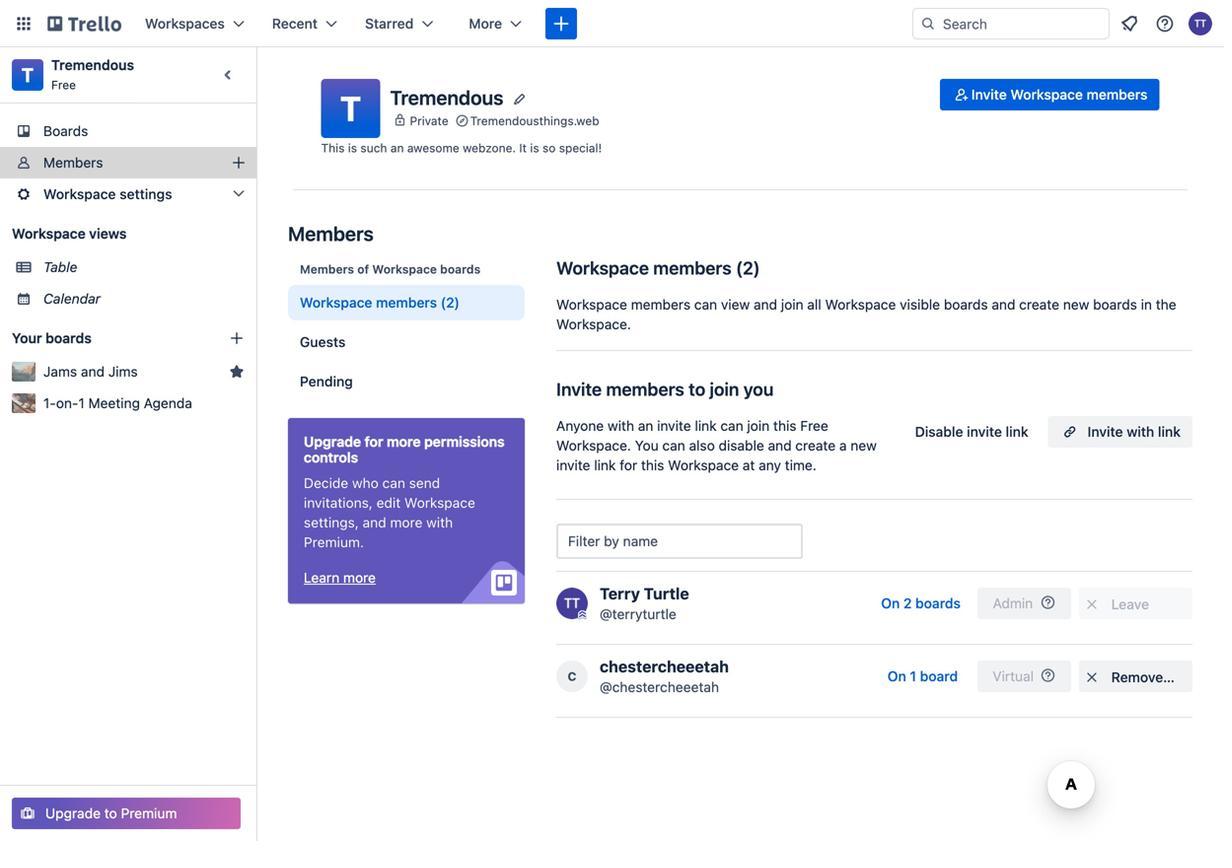 Task type: locate. For each thing, give the bounding box(es) containing it.
boards up the board
[[916, 595, 961, 612]]

1 horizontal spatial t
[[340, 88, 361, 129]]

this is such an awesome webzone. it is so special!
[[321, 141, 602, 155]]

join
[[781, 296, 804, 313], [710, 379, 739, 400], [747, 418, 770, 434]]

sm image inside invite workspace members button
[[952, 85, 972, 105]]

1 vertical spatial tremendous
[[390, 86, 504, 109]]

members down 0 notifications icon
[[1087, 86, 1148, 103]]

and up any
[[768, 438, 792, 454]]

turtle
[[644, 585, 689, 603]]

this down you
[[641, 457, 664, 474]]

0 vertical spatial create
[[1019, 296, 1060, 313]]

decide
[[304, 475, 348, 491]]

1 workspace. from the top
[[556, 316, 631, 332]]

invite for invite workspace members
[[972, 86, 1007, 103]]

free
[[51, 78, 76, 92], [800, 418, 829, 434]]

visible
[[900, 296, 940, 313]]

1 vertical spatial this
[[641, 457, 664, 474]]

more
[[469, 15, 502, 32]]

1 vertical spatial on
[[888, 668, 906, 685]]

1 vertical spatial sm image
[[1082, 668, 1102, 688]]

learn more button
[[304, 568, 376, 588]]

anyone
[[556, 418, 604, 434]]

join up disable
[[747, 418, 770, 434]]

invite inside button
[[1088, 424, 1123, 440]]

0 vertical spatial tremendous
[[51, 57, 134, 73]]

upgrade inside upgrade to premium link
[[45, 806, 101, 822]]

0 horizontal spatial for
[[365, 434, 383, 450]]

on up on 1 board
[[881, 595, 900, 612]]

workspace inside button
[[1011, 86, 1083, 103]]

can inside workspace members can view and join all workspace visible boards and create new boards in the workspace.
[[694, 296, 717, 313]]

2 vertical spatial more
[[343, 570, 376, 586]]

to left premium
[[104, 806, 117, 822]]

sm image down search field
[[952, 85, 972, 105]]

Search field
[[936, 9, 1109, 38]]

board
[[920, 668, 958, 685]]

boards right visible
[[944, 296, 988, 313]]

table
[[43, 259, 77, 275]]

0 horizontal spatial is
[[348, 141, 357, 155]]

1 horizontal spatial invite
[[972, 86, 1007, 103]]

1 horizontal spatial new
[[1063, 296, 1090, 313]]

members down members of workspace boards
[[376, 294, 437, 311]]

can
[[694, 296, 717, 313], [721, 418, 744, 434], [662, 438, 685, 454], [382, 475, 405, 491]]

0 vertical spatial upgrade
[[304, 434, 361, 450]]

workspace. down workspace members ( 2 )
[[556, 316, 631, 332]]

workspace inside anyone with an invite link can join this free workspace. you can also disable and create a new invite link for this workspace at any time.
[[668, 457, 739, 474]]

can up "edit"
[[382, 475, 405, 491]]

1 horizontal spatial 2
[[904, 595, 912, 612]]

0 vertical spatial sm image
[[952, 85, 972, 105]]

members up of
[[288, 222, 374, 245]]

2 vertical spatial members
[[300, 262, 354, 276]]

more right learn
[[343, 570, 376, 586]]

an right such
[[391, 141, 404, 155]]

1 vertical spatial an
[[638, 418, 653, 434]]

to up also
[[689, 379, 706, 400]]

join left all
[[781, 296, 804, 313]]

t for t link
[[21, 63, 34, 86]]

members left (
[[653, 257, 732, 279]]

0 horizontal spatial free
[[51, 78, 76, 92]]

workspace. inside anyone with an invite link can join this free workspace. you can also disable and create a new invite link for this workspace at any time.
[[556, 438, 631, 454]]

free inside "tremendous free"
[[51, 78, 76, 92]]

on 2 boards link
[[872, 588, 970, 620]]

members link
[[0, 147, 257, 179]]

workspace
[[1011, 86, 1083, 103], [43, 186, 116, 202], [12, 225, 86, 242], [556, 257, 649, 279], [372, 262, 437, 276], [300, 294, 372, 311], [556, 296, 627, 313], [825, 296, 896, 313], [668, 457, 739, 474], [404, 495, 475, 511]]

new right a
[[851, 438, 877, 454]]

invite
[[972, 86, 1007, 103], [556, 379, 602, 400], [1088, 424, 1123, 440]]

1 horizontal spatial free
[[800, 418, 829, 434]]

0 horizontal spatial to
[[104, 806, 117, 822]]

tremendous free
[[51, 57, 134, 92]]

new left in
[[1063, 296, 1090, 313]]

time.
[[785, 457, 817, 474]]

members for invite members to join you
[[606, 379, 685, 400]]

such
[[360, 141, 387, 155]]

1 vertical spatial 2
[[904, 595, 912, 612]]

2 vertical spatial invite
[[1088, 424, 1123, 440]]

this up any
[[773, 418, 797, 434]]

jams and jims link
[[43, 362, 221, 382]]

with inside invite with link button
[[1127, 424, 1155, 440]]

1 horizontal spatial join
[[747, 418, 770, 434]]

workspace inside popup button
[[43, 186, 116, 202]]

more up send on the bottom left of the page
[[387, 434, 421, 450]]

1 horizontal spatial to
[[689, 379, 706, 400]]

guests
[[300, 334, 346, 350]]

1 horizontal spatial sm image
[[1082, 668, 1102, 688]]

views
[[89, 225, 127, 242]]

invite workspace members button
[[940, 79, 1160, 110]]

and right visible
[[992, 296, 1016, 313]]

webzone.
[[463, 141, 516, 155]]

0 horizontal spatial join
[[710, 379, 739, 400]]

on for chestercheeetah
[[888, 668, 906, 685]]

1 vertical spatial to
[[104, 806, 117, 822]]

workspace members ( 2 )
[[556, 257, 760, 279]]

controls
[[304, 449, 358, 466]]

1-on-1 meeting agenda link
[[43, 394, 245, 413]]

1 horizontal spatial an
[[638, 418, 653, 434]]

0 horizontal spatial 2
[[743, 257, 754, 279]]

sm image left remove…
[[1082, 668, 1102, 688]]

invite with link button
[[1048, 416, 1193, 448]]

members left of
[[300, 262, 354, 276]]

members inside workspace members can view and join all workspace visible boards and create new boards in the workspace.
[[631, 296, 691, 313]]

boards up jams
[[45, 330, 92, 346]]

1 vertical spatial free
[[800, 418, 829, 434]]

workspaces button
[[133, 8, 256, 39]]

on left the board
[[888, 668, 906, 685]]

0 horizontal spatial sm image
[[952, 85, 972, 105]]

1 vertical spatial upgrade
[[45, 806, 101, 822]]

2 horizontal spatial join
[[781, 296, 804, 313]]

workspace members (2)
[[300, 294, 460, 311]]

terry turtle (terryturtle) image
[[1189, 12, 1212, 36]]

an inside anyone with an invite link can join this free workspace. you can also disable and create a new invite link for this workspace at any time.
[[638, 418, 653, 434]]

create inside anyone with an invite link can join this free workspace. you can also disable and create a new invite link for this workspace at any time.
[[796, 438, 836, 454]]

join left you
[[710, 379, 739, 400]]

starred
[[365, 15, 414, 32]]

sm image
[[1082, 595, 1102, 615]]

0 horizontal spatial upgrade
[[45, 806, 101, 822]]

free up time.
[[800, 418, 829, 434]]

more button
[[457, 8, 534, 39]]

tremendous down back to home "image"
[[51, 57, 134, 73]]

remove…
[[1112, 669, 1175, 686]]

1
[[78, 395, 85, 411], [910, 668, 917, 685]]

1 horizontal spatial create
[[1019, 296, 1060, 313]]

1 vertical spatial for
[[620, 457, 637, 474]]

1 right 1-
[[78, 395, 85, 411]]

0 horizontal spatial this
[[641, 457, 664, 474]]

virtual
[[993, 668, 1034, 685]]

1 left the board
[[910, 668, 917, 685]]

for down you
[[620, 457, 637, 474]]

join inside anyone with an invite link can join this free workspace. you can also disable and create a new invite link for this workspace at any time.
[[747, 418, 770, 434]]

members for workspace members (2)
[[376, 294, 437, 311]]

free inside anyone with an invite link can join this free workspace. you can also disable and create a new invite link for this workspace at any time.
[[800, 418, 829, 434]]

premium
[[121, 806, 177, 822]]

1 vertical spatial create
[[796, 438, 836, 454]]

with
[[608, 418, 634, 434], [1127, 424, 1155, 440], [426, 514, 453, 531]]

0 vertical spatial to
[[689, 379, 706, 400]]

invite down anyone
[[556, 457, 590, 474]]

t for t button
[[340, 88, 361, 129]]

0 vertical spatial for
[[365, 434, 383, 450]]

1 horizontal spatial tremendous
[[390, 86, 504, 109]]

0 horizontal spatial 1
[[78, 395, 85, 411]]

workspace. down anyone
[[556, 438, 631, 454]]

disable invite link
[[915, 424, 1029, 440]]

t up this
[[340, 88, 361, 129]]

tremendousthings.web link
[[470, 111, 599, 130]]

0 vertical spatial t
[[21, 63, 34, 86]]

and
[[754, 296, 777, 313], [992, 296, 1016, 313], [81, 364, 105, 380], [768, 438, 792, 454], [363, 514, 386, 531]]

is right it
[[530, 141, 539, 155]]

0 vertical spatial free
[[51, 78, 76, 92]]

boards left in
[[1093, 296, 1137, 313]]

members for workspace members can view and join all workspace visible boards and create new boards in the workspace.
[[631, 296, 691, 313]]

1 horizontal spatial 1
[[910, 668, 917, 685]]

free down tremendous link
[[51, 78, 76, 92]]

workspace views
[[12, 225, 127, 242]]

0 vertical spatial 2
[[743, 257, 754, 279]]

for up who
[[365, 434, 383, 450]]

create board or workspace image
[[551, 14, 571, 34]]

0 vertical spatial invite
[[972, 86, 1007, 103]]

you
[[635, 438, 659, 454]]

tremendous up private
[[390, 86, 504, 109]]

1 vertical spatial workspace.
[[556, 438, 631, 454]]

0 horizontal spatial new
[[851, 438, 877, 454]]

0 horizontal spatial create
[[796, 438, 836, 454]]

0 horizontal spatial with
[[426, 514, 453, 531]]

1 vertical spatial invite
[[556, 379, 602, 400]]

1 vertical spatial new
[[851, 438, 877, 454]]

primary element
[[0, 0, 1224, 47]]

upgrade inside upgrade for more permissions controls decide who can send invitations, edit workspace settings, and more with premium.
[[304, 434, 361, 450]]

1 horizontal spatial is
[[530, 141, 539, 155]]

0 horizontal spatial invite
[[556, 379, 602, 400]]

can right you
[[662, 438, 685, 454]]

invite inside button
[[972, 86, 1007, 103]]

meeting
[[88, 395, 140, 411]]

open information menu image
[[1155, 14, 1175, 34]]

sm image inside remove… 'link'
[[1082, 668, 1102, 688]]

table link
[[43, 257, 245, 277]]

leave
[[1112, 596, 1149, 613]]

members down workspace members ( 2 )
[[631, 296, 691, 313]]

1 horizontal spatial upgrade
[[304, 434, 361, 450]]

0 vertical spatial workspace.
[[556, 316, 631, 332]]

2 horizontal spatial invite
[[967, 424, 1002, 440]]

learn
[[304, 570, 340, 586]]

boards inside your boards with 2 items "element"
[[45, 330, 92, 346]]

2 workspace. from the top
[[556, 438, 631, 454]]

on-
[[56, 395, 78, 411]]

1 horizontal spatial this
[[773, 418, 797, 434]]

0 horizontal spatial tremendous
[[51, 57, 134, 73]]

create
[[1019, 296, 1060, 313], [796, 438, 836, 454]]

(2)
[[441, 294, 460, 311]]

0 vertical spatial more
[[387, 434, 421, 450]]

and left jims
[[81, 364, 105, 380]]

more down "edit"
[[390, 514, 423, 531]]

1 horizontal spatial for
[[620, 457, 637, 474]]

0 horizontal spatial an
[[391, 141, 404, 155]]

and inside upgrade for more permissions controls decide who can send invitations, edit workspace settings, and more with premium.
[[363, 514, 386, 531]]

1 horizontal spatial with
[[608, 418, 634, 434]]

0 vertical spatial join
[[781, 296, 804, 313]]

members up you
[[606, 379, 685, 400]]

2 up view
[[743, 257, 754, 279]]

0 horizontal spatial t
[[21, 63, 34, 86]]

2 horizontal spatial with
[[1127, 424, 1155, 440]]

learn more
[[304, 570, 376, 586]]

tremendous
[[51, 57, 134, 73], [390, 86, 504, 109]]

create inside workspace members can view and join all workspace visible boards and create new boards in the workspace.
[[1019, 296, 1060, 313]]

an up you
[[638, 418, 653, 434]]

at
[[743, 457, 755, 474]]

chestercheeetah @chestercheeetah
[[600, 658, 729, 696]]

t left "tremendous free"
[[21, 63, 34, 86]]

invite
[[657, 418, 691, 434], [967, 424, 1002, 440], [556, 457, 590, 474]]

to
[[689, 379, 706, 400], [104, 806, 117, 822]]

2 up on 1 board
[[904, 595, 912, 612]]

calendar
[[43, 291, 101, 307]]

on 1 board link
[[876, 661, 970, 693]]

workspace. inside workspace members can view and join all workspace visible boards and create new boards in the workspace.
[[556, 316, 631, 332]]

invitations,
[[304, 495, 373, 511]]

upgrade for upgrade for more permissions controls decide who can send invitations, edit workspace settings, and more with premium.
[[304, 434, 361, 450]]

sm image
[[952, 85, 972, 105], [1082, 668, 1102, 688]]

recent button
[[260, 8, 349, 39]]

link
[[695, 418, 717, 434], [1006, 424, 1029, 440], [1158, 424, 1181, 440], [594, 457, 616, 474]]

0 vertical spatial new
[[1063, 296, 1090, 313]]

upgrade up decide
[[304, 434, 361, 450]]

with inside anyone with an invite link can join this free workspace. you can also disable and create a new invite link for this workspace at any time.
[[608, 418, 634, 434]]

1 vertical spatial more
[[390, 514, 423, 531]]

can left view
[[694, 296, 717, 313]]

members
[[1087, 86, 1148, 103], [653, 257, 732, 279], [376, 294, 437, 311], [631, 296, 691, 313], [606, 379, 685, 400]]

new
[[1063, 296, 1090, 313], [851, 438, 877, 454]]

members for workspace members ( 2 )
[[653, 257, 732, 279]]

t
[[21, 63, 34, 86], [340, 88, 361, 129]]

invite up you
[[657, 418, 691, 434]]

2 vertical spatial join
[[747, 418, 770, 434]]

1 vertical spatial t
[[340, 88, 361, 129]]

upgrade
[[304, 434, 361, 450], [45, 806, 101, 822]]

members down boards
[[43, 154, 103, 171]]

and down "edit"
[[363, 514, 386, 531]]

2
[[743, 257, 754, 279], [904, 595, 912, 612]]

invite right disable
[[967, 424, 1002, 440]]

)
[[754, 257, 760, 279]]

t inside button
[[340, 88, 361, 129]]

is
[[348, 141, 357, 155], [530, 141, 539, 155]]

members inside invite workspace members button
[[1087, 86, 1148, 103]]

workspace navigation collapse icon image
[[215, 61, 243, 89]]

0 vertical spatial on
[[881, 595, 900, 612]]

is right this
[[348, 141, 357, 155]]

Filter by name text field
[[556, 524, 803, 559]]

remove… link
[[1079, 661, 1193, 693]]

t button
[[321, 79, 380, 138]]

jams and jims
[[43, 364, 138, 380]]

in
[[1141, 296, 1152, 313]]

2 horizontal spatial invite
[[1088, 424, 1123, 440]]

upgrade left premium
[[45, 806, 101, 822]]

your boards with 2 items element
[[12, 327, 199, 350]]

for inside anyone with an invite link can join this free workspace. you can also disable and create a new invite link for this workspace at any time.
[[620, 457, 637, 474]]



Task type: describe. For each thing, give the bounding box(es) containing it.
0 notifications image
[[1118, 12, 1141, 36]]

of
[[357, 262, 369, 276]]

your
[[12, 330, 42, 346]]

workspace settings
[[43, 186, 172, 202]]

settings,
[[304, 514, 359, 531]]

workspace inside upgrade for more permissions controls decide who can send invitations, edit workspace settings, and more with premium.
[[404, 495, 475, 511]]

new inside anyone with an invite link can join this free workspace. you can also disable and create a new invite link for this workspace at any time.
[[851, 438, 877, 454]]

workspaces
[[145, 15, 225, 32]]

can inside upgrade for more permissions controls decide who can send invitations, edit workspace settings, and more with premium.
[[382, 475, 405, 491]]

invite workspace members
[[972, 86, 1148, 103]]

admin
[[993, 595, 1033, 612]]

invite inside disable invite link button
[[967, 424, 1002, 440]]

virtual button
[[978, 661, 1071, 693]]

view
[[721, 296, 750, 313]]

upgrade for upgrade to premium
[[45, 806, 101, 822]]

tremendousthings.web
[[470, 114, 599, 128]]

boards link
[[0, 115, 257, 147]]

@chestercheeetah
[[600, 679, 719, 696]]

settings
[[120, 186, 172, 202]]

any
[[759, 457, 781, 474]]

1 vertical spatial join
[[710, 379, 739, 400]]

@terryturtle
[[600, 606, 677, 623]]

on for terry turtle
[[881, 595, 900, 612]]

0 vertical spatial this
[[773, 418, 797, 434]]

this
[[321, 141, 345, 155]]

terry turtle @terryturtle
[[600, 585, 689, 623]]

edit
[[377, 495, 401, 511]]

0 horizontal spatial invite
[[556, 457, 590, 474]]

anyone with an invite link can join this free workspace. you can also disable and create a new invite link for this workspace at any time.
[[556, 418, 877, 474]]

upgrade for more permissions controls decide who can send invitations, edit workspace settings, and more with premium.
[[304, 434, 505, 551]]

jims
[[108, 364, 138, 380]]

calendar link
[[43, 289, 245, 309]]

so
[[543, 141, 556, 155]]

and inside anyone with an invite link can join this free workspace. you can also disable and create a new invite link for this workspace at any time.
[[768, 438, 792, 454]]

workspace settings button
[[0, 179, 257, 210]]

pending link
[[288, 364, 525, 400]]

disable
[[915, 424, 963, 440]]

terry
[[600, 585, 640, 603]]

tremendous for tremendous
[[390, 86, 504, 109]]

join inside workspace members can view and join all workspace visible boards and create new boards in the workspace.
[[781, 296, 804, 313]]

with for anyone
[[608, 418, 634, 434]]

recent
[[272, 15, 318, 32]]

starred button
[[353, 8, 445, 39]]

0 vertical spatial an
[[391, 141, 404, 155]]

tremendous link
[[51, 57, 134, 73]]

add board image
[[229, 330, 245, 346]]

your boards
[[12, 330, 92, 346]]

back to home image
[[47, 8, 121, 39]]

disable invite link button
[[903, 416, 1040, 448]]

workspace members can view and join all workspace visible boards and create new boards in the workspace.
[[556, 296, 1177, 332]]

2 is from the left
[[530, 141, 539, 155]]

also
[[689, 438, 715, 454]]

and right view
[[754, 296, 777, 313]]

this member is an admin of this workspace. image
[[578, 611, 587, 620]]

on 2 boards
[[881, 595, 961, 612]]

permissions
[[424, 434, 505, 450]]

boards inside on 2 boards link
[[916, 595, 961, 612]]

members of workspace boards
[[300, 262, 481, 276]]

special!
[[559, 141, 602, 155]]

boards
[[43, 123, 88, 139]]

send
[[409, 475, 440, 491]]

tremendous for tremendous free
[[51, 57, 134, 73]]

1 vertical spatial members
[[288, 222, 374, 245]]

1 vertical spatial 1
[[910, 668, 917, 685]]

admin button
[[978, 588, 1071, 620]]

who
[[352, 475, 379, 491]]

awesome
[[407, 141, 459, 155]]

t link
[[12, 59, 43, 91]]

more inside learn more button
[[343, 570, 376, 586]]

0 vertical spatial members
[[43, 154, 103, 171]]

1-
[[43, 395, 56, 411]]

upgrade to premium link
[[12, 798, 241, 830]]

with inside upgrade for more permissions controls decide who can send invitations, edit workspace settings, and more with premium.
[[426, 514, 453, 531]]

invite for invite members to join you
[[556, 379, 602, 400]]

invite with link
[[1088, 424, 1181, 440]]

with for invite
[[1127, 424, 1155, 440]]

upgrade to premium
[[45, 806, 177, 822]]

all
[[807, 296, 822, 313]]

sm image for invite workspace members button
[[952, 85, 972, 105]]

it
[[519, 141, 527, 155]]

private
[[410, 114, 449, 128]]

1 is from the left
[[348, 141, 357, 155]]

for inside upgrade for more permissions controls decide who can send invitations, edit workspace settings, and more with premium.
[[365, 434, 383, 450]]

the
[[1156, 296, 1177, 313]]

1-on-1 meeting agenda
[[43, 395, 192, 411]]

starred icon image
[[229, 364, 245, 380]]

on 1 board
[[888, 668, 958, 685]]

sm image for remove… 'link'
[[1082, 668, 1102, 688]]

invite members to join you
[[556, 379, 774, 400]]

new inside workspace members can view and join all workspace visible boards and create new boards in the workspace.
[[1063, 296, 1090, 313]]

leave link
[[1079, 588, 1193, 620]]

can up disable
[[721, 418, 744, 434]]

search image
[[920, 16, 936, 32]]

pending
[[300, 373, 353, 390]]

chestercheeetah
[[600, 658, 729, 676]]

(
[[736, 257, 743, 279]]

1 horizontal spatial invite
[[657, 418, 691, 434]]

boards up (2)
[[440, 262, 481, 276]]

c
[[568, 670, 577, 684]]

0 vertical spatial 1
[[78, 395, 85, 411]]

guests link
[[288, 325, 525, 360]]

invite for invite with link
[[1088, 424, 1123, 440]]



Task type: vqa. For each thing, say whether or not it's contained in the screenshot.
more.
no



